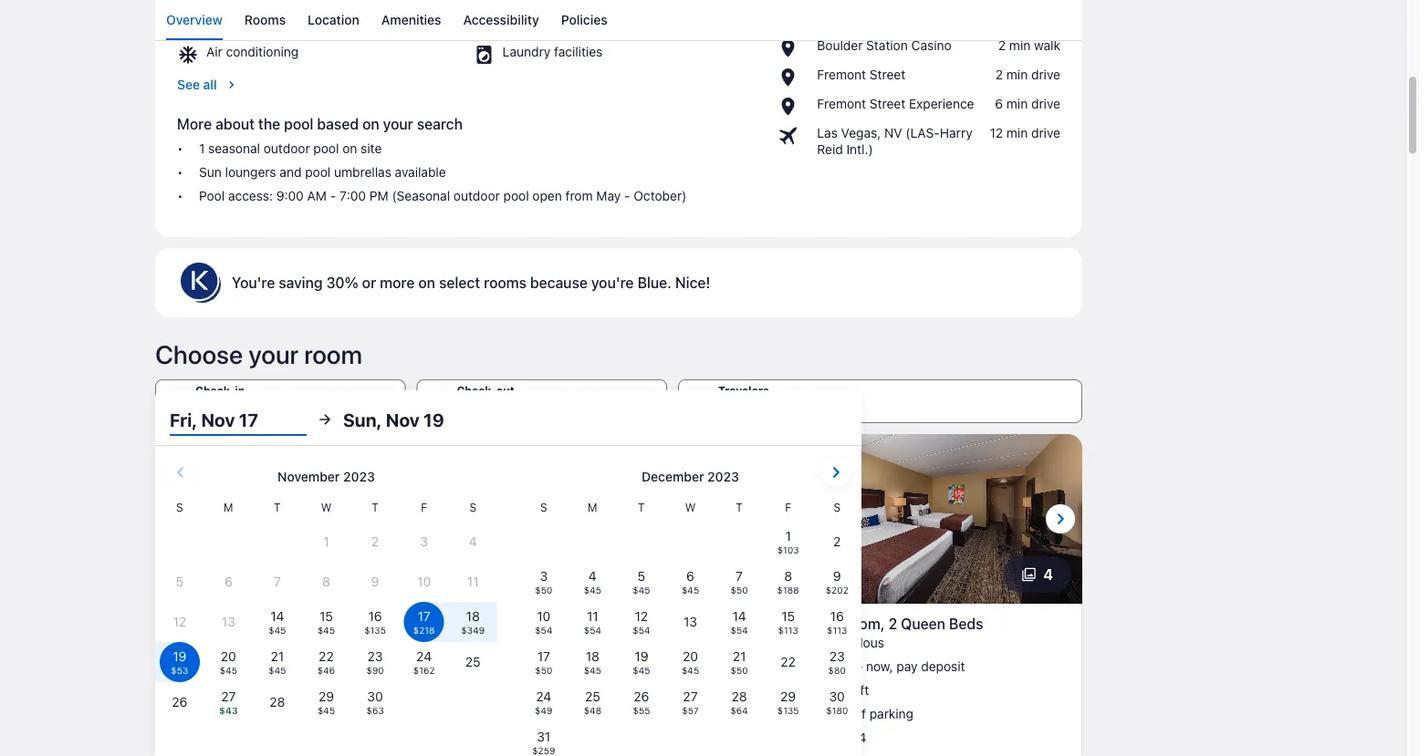 Task type: locate. For each thing, give the bounding box(es) containing it.
1 left king
[[576, 615, 583, 633]]

1 horizontal spatial deposit
[[608, 659, 652, 674]]

your
[[383, 115, 413, 133], [249, 339, 299, 369]]

pool access: 9:00 am - 7:00 pm (seasonal outdoor pool open from may - october)
[[199, 188, 687, 203]]

1 horizontal spatial sq
[[530, 683, 544, 698]]

list item down sleeps 2 list item
[[479, 754, 759, 757]]

1 ft from the left
[[235, 683, 244, 698]]

blue.
[[638, 274, 672, 291]]

1 300 from the left
[[190, 683, 214, 698]]

street down station
[[870, 67, 906, 82]]

desk, laptop workspace, blackout drapes, iron/ironing board image
[[155, 434, 457, 604], [468, 434, 770, 604]]

0 vertical spatial drive
[[1031, 67, 1061, 82]]

1 horizontal spatial free self parking list item
[[479, 706, 759, 723]]

1 deluxe from the left
[[479, 615, 525, 633]]

bed up 'very'
[[219, 615, 246, 633]]

1 horizontal spatial -
[[330, 188, 336, 203]]

free self parking list item down room - bed type assigned at check in 8.2/10 very good at the bottom left of the page
[[166, 706, 446, 723]]

1
[[199, 141, 205, 156], [576, 615, 583, 633]]

2 2023 from the left
[[707, 469, 739, 484]]

2 horizontal spatial pay
[[897, 659, 918, 674]]

outdoor inside list item
[[264, 141, 310, 156]]

1 horizontal spatial ft
[[547, 683, 556, 698]]

reserve down deluxe room, 2 queen beds 8.9/10 fabulous
[[815, 659, 863, 674]]

deluxe for deluxe room, 1 king bed
[[479, 615, 525, 633]]

more
[[177, 115, 212, 133]]

0 horizontal spatial deposit
[[296, 659, 340, 674]]

reserve now, pay deposit list item down king
[[479, 659, 759, 675]]

self inside 300 sq ft free self parking sleeps 2
[[532, 707, 553, 722]]

1 m from the left
[[224, 501, 233, 514]]

pay down deluxe room, 2 queen beds 8.9/10 fabulous
[[897, 659, 918, 674]]

3 reserve from the left
[[815, 659, 863, 674]]

now, down the "deluxe room, 1 king bed 8.9/10 fabulous"
[[553, 659, 580, 674]]

1 horizontal spatial reserve now, pay deposit list item
[[479, 659, 759, 675]]

choose
[[155, 339, 243, 369]]

0 horizontal spatial ft
[[235, 683, 244, 698]]

2 horizontal spatial show next image image
[[1050, 508, 1072, 530]]

0 vertical spatial your
[[383, 115, 413, 133]]

nov left 19
[[386, 409, 419, 430]]

self for deluxe
[[845, 707, 866, 722]]

pool for on
[[313, 141, 339, 156]]

3 free from the left
[[815, 707, 841, 722]]

2 show next image image from the left
[[737, 508, 759, 530]]

air conditioning
[[206, 44, 299, 59]]

bar
[[503, 8, 522, 23]]

5 button
[[378, 557, 446, 593], [691, 557, 759, 593]]

room, left king
[[529, 615, 572, 633]]

parking for deluxe
[[870, 707, 914, 722]]

2 horizontal spatial deposit
[[921, 659, 965, 674]]

nov inside sun, nov 19 button
[[386, 409, 419, 430]]

1 now, from the left
[[241, 659, 268, 674]]

3 drive from the top
[[1031, 125, 1061, 140]]

1 horizontal spatial free
[[503, 707, 529, 722]]

deposit down king
[[608, 659, 652, 674]]

reserve now, pay deposit down the "deluxe room, 1 king bed 8.9/10 fabulous"
[[503, 659, 652, 674]]

1 horizontal spatial 8.9/10
[[792, 636, 828, 651]]

free self parking
[[190, 707, 288, 722], [815, 707, 914, 722]]

pool
[[284, 115, 313, 133], [313, 141, 339, 156], [305, 165, 331, 180], [503, 188, 529, 203]]

fabulous for 2
[[831, 636, 884, 651]]

0 horizontal spatial free
[[190, 707, 216, 722]]

0 horizontal spatial parking
[[244, 707, 288, 722]]

1 horizontal spatial 2023
[[707, 469, 739, 484]]

reserve for 2
[[815, 659, 863, 674]]

1 horizontal spatial 300 sq ft
[[815, 683, 869, 698]]

1 room, from the left
[[529, 615, 572, 633]]

street
[[870, 67, 906, 82], [870, 96, 906, 111]]

room, left queen
[[842, 615, 885, 633]]

room, for 2
[[842, 615, 885, 633]]

1 8.9/10 from the left
[[479, 636, 515, 651]]

free self parking list item
[[166, 706, 446, 723], [479, 706, 759, 723], [792, 706, 1072, 723]]

street up nv
[[870, 96, 906, 111]]

8.9/10
[[479, 636, 515, 651], [792, 636, 828, 651]]

2 horizontal spatial self
[[845, 707, 866, 722]]

ft for deluxe
[[860, 683, 869, 698]]

2 ft from the left
[[547, 683, 556, 698]]

2 now, from the left
[[553, 659, 580, 674]]

0 vertical spatial fremont
[[817, 67, 866, 82]]

2 free from the left
[[503, 707, 529, 722]]

0 horizontal spatial 5
[[418, 566, 428, 583]]

self up sleeps 4 on the bottom right of page
[[845, 707, 866, 722]]

300 sq ft down 'very'
[[190, 683, 244, 698]]

reserve now, pay deposit
[[190, 659, 340, 674], [503, 659, 652, 674], [815, 659, 965, 674]]

casino
[[911, 38, 952, 53]]

room, inside deluxe room, 2 queen beds 8.9/10 fabulous
[[842, 615, 885, 633]]

0 horizontal spatial 300
[[190, 683, 214, 698]]

0 vertical spatial 1
[[199, 141, 205, 156]]

parking inside 300 sq ft free self parking sleeps 2
[[557, 707, 601, 722]]

1 reserve now, pay deposit list item from the left
[[166, 659, 446, 675]]

parking up sleeps 2 list item
[[557, 707, 601, 722]]

300 sq ft list item up the sleeps 4 list item
[[792, 683, 1072, 699]]

your left search
[[383, 115, 413, 133]]

popular location image down popular location icon
[[777, 66, 810, 88]]

min
[[1009, 38, 1031, 53], [1007, 67, 1028, 82], [1007, 96, 1028, 111], [1007, 125, 1028, 140]]

list item for king
[[479, 754, 759, 757]]

1 pay from the left
[[271, 659, 292, 674]]

2 horizontal spatial parking
[[870, 707, 914, 722]]

1 horizontal spatial 4
[[1044, 566, 1053, 583]]

list item for queen
[[792, 754, 1072, 757]]

t down december 2023 on the bottom of page
[[736, 501, 743, 514]]

location link
[[308, 0, 359, 40]]

room, for 1
[[529, 615, 572, 633]]

on right more
[[418, 274, 435, 291]]

12 min drive
[[990, 125, 1061, 140]]

1 s from the left
[[176, 501, 183, 514]]

2 f from the left
[[785, 501, 791, 514]]

pool for based
[[284, 115, 313, 133]]

- up 'very'
[[209, 615, 215, 633]]

deposit for bed
[[608, 659, 652, 674]]

reid
[[817, 142, 843, 157]]

2 300 sq ft list item from the left
[[479, 683, 759, 699]]

2 horizontal spatial reserve now, pay deposit
[[815, 659, 965, 674]]

- right may
[[624, 188, 630, 203]]

1 reserve from the left
[[190, 659, 237, 674]]

0 vertical spatial street
[[870, 67, 906, 82]]

nov right fri,
[[201, 409, 235, 430]]

fremont for fremont street experience
[[817, 96, 866, 111]]

fremont street
[[817, 67, 906, 82]]

0 horizontal spatial -
[[209, 615, 215, 633]]

pool inside 1 seasonal outdoor pool on site list item
[[313, 141, 339, 156]]

theme default image
[[274, 8, 290, 24]]

0 horizontal spatial room,
[[529, 615, 572, 633]]

7:00
[[340, 188, 366, 203]]

0 horizontal spatial reserve now, pay deposit
[[190, 659, 340, 674]]

2 street from the top
[[870, 96, 906, 111]]

1 up sun
[[199, 141, 205, 156]]

free self parking list item up the sleeps 4 list item
[[792, 706, 1072, 723]]

300 sq ft list item down room - bed type assigned at check in 8.2/10 very good at the bottom left of the page
[[166, 683, 446, 699]]

reserve now, pay deposit down deluxe room, 2 queen beds 8.9/10 fabulous
[[815, 659, 965, 674]]

2 reserve now, pay deposit list item from the left
[[479, 659, 759, 675]]

on for based
[[362, 115, 379, 133]]

ft for room
[[235, 683, 244, 698]]

1 self from the left
[[219, 707, 241, 722]]

1 300 sq ft list item from the left
[[166, 683, 446, 699]]

1 vertical spatial popular location image
[[777, 96, 810, 118]]

1 list item from the left
[[479, 754, 759, 757]]

bed inside room - bed type assigned at check in 8.2/10 very good
[[219, 615, 246, 633]]

nov
[[195, 400, 222, 417], [201, 409, 235, 430], [386, 409, 419, 430]]

on left site
[[342, 141, 357, 156]]

300 sq ft free self parking sleeps 2
[[503, 683, 601, 745]]

1 horizontal spatial room,
[[842, 615, 885, 633]]

2 horizontal spatial free self parking list item
[[792, 706, 1072, 723]]

overview link
[[166, 0, 223, 40]]

1 horizontal spatial 5 button
[[691, 557, 759, 593]]

pool inside sun loungers and pool umbrellas available list item
[[305, 165, 331, 180]]

t
[[274, 501, 281, 514], [372, 501, 379, 514], [638, 501, 645, 514], [736, 501, 743, 514]]

pool up the 1 seasonal outdoor pool on site
[[284, 115, 313, 133]]

0 horizontal spatial show next image image
[[424, 508, 446, 530]]

vegas,
[[841, 125, 881, 140]]

0 horizontal spatial w
[[321, 501, 332, 514]]

fri, nov 17
[[170, 409, 258, 430]]

0 horizontal spatial bed
[[219, 615, 246, 633]]

1 horizontal spatial 1
[[576, 615, 583, 633]]

1 parking from the left
[[244, 707, 288, 722]]

300 sq ft list item for assigned
[[166, 683, 446, 699]]

pay for type
[[271, 659, 292, 674]]

deluxe inside the "deluxe room, 1 king bed 8.9/10 fabulous"
[[479, 615, 525, 633]]

3 300 sq ft list item from the left
[[792, 683, 1072, 699]]

popular location image
[[777, 66, 810, 88], [777, 96, 810, 118]]

sq up sleeps 4 on the bottom right of page
[[842, 683, 857, 698]]

restaurant button
[[206, 7, 290, 25]]

2023 right november
[[343, 469, 375, 484]]

1 vertical spatial on
[[342, 141, 357, 156]]

2 reserve from the left
[[503, 659, 550, 674]]

3 free self parking list item from the left
[[792, 706, 1072, 723]]

1 drive from the top
[[1031, 67, 1061, 82]]

2 bed from the left
[[620, 615, 647, 633]]

room,
[[529, 615, 572, 633], [842, 615, 885, 633]]

saving
[[279, 274, 323, 291]]

2 min drive
[[996, 67, 1061, 82]]

sq down the "deluxe room, 1 king bed 8.9/10 fabulous"
[[530, 683, 544, 698]]

fremont up the 'las'
[[817, 96, 866, 111]]

300 down 'very'
[[190, 683, 214, 698]]

list
[[155, 0, 1082, 40], [777, 37, 1061, 158], [177, 140, 755, 204], [166, 659, 446, 757], [479, 659, 759, 757], [792, 659, 1072, 757]]

f for november 2023
[[421, 501, 427, 514]]

t down november 2023
[[372, 501, 379, 514]]

1 300 sq ft from the left
[[190, 683, 244, 698]]

2 sq from the left
[[530, 683, 544, 698]]

t down november
[[274, 501, 281, 514]]

sun loungers and pool umbrellas available
[[199, 165, 446, 180]]

deluxe room, 2 queen beds | desk, laptop workspace, blackout drapes, iron/ironing board image
[[781, 434, 1082, 604]]

3 t from the left
[[638, 501, 645, 514]]

reserve now, pay deposit list item down room - bed type assigned at check in 8.2/10 very good at the bottom left of the page
[[166, 659, 446, 675]]

0 horizontal spatial on
[[342, 141, 357, 156]]

-
[[330, 188, 336, 203], [624, 188, 630, 203], [209, 615, 215, 633]]

2 300 from the left
[[503, 683, 526, 698]]

reserve now, pay deposit list item
[[166, 659, 446, 675], [479, 659, 759, 675], [792, 659, 1072, 675]]

3 parking from the left
[[870, 707, 914, 722]]

amenities link
[[381, 0, 441, 40]]

bed right king
[[620, 615, 647, 633]]

free self parking list item for beds
[[792, 706, 1072, 723]]

1 vertical spatial street
[[870, 96, 906, 111]]

4 inside button
[[1044, 566, 1053, 583]]

nov for sun,
[[386, 409, 419, 430]]

3 300 from the left
[[815, 683, 839, 698]]

your up nov 17 button
[[249, 339, 299, 369]]

2 desk, laptop workspace, blackout drapes, iron/ironing board image from the left
[[468, 434, 770, 604]]

1 inside the "deluxe room, 1 king bed 8.9/10 fabulous"
[[576, 615, 583, 633]]

free self parking list item for assigned
[[166, 706, 446, 723]]

0 horizontal spatial pay
[[271, 659, 292, 674]]

300 for deluxe
[[815, 683, 839, 698]]

min up 6 min drive
[[1007, 67, 1028, 82]]

1 horizontal spatial f
[[785, 501, 791, 514]]

pool up sun loungers and pool umbrellas available
[[313, 141, 339, 156]]

self down 'very'
[[219, 707, 241, 722]]

reserve
[[190, 659, 237, 674], [503, 659, 550, 674], [815, 659, 863, 674]]

1 vertical spatial 4
[[858, 730, 867, 746]]

8.9/10 for deluxe room, 2 queen beds
[[792, 636, 828, 651]]

1 horizontal spatial free self parking
[[815, 707, 914, 722]]

ft down the "deluxe room, 1 king bed 8.9/10 fabulous"
[[547, 683, 556, 698]]

self up sleeps 2 list item
[[532, 707, 553, 722]]

1 horizontal spatial w
[[685, 501, 696, 514]]

0 horizontal spatial your
[[249, 339, 299, 369]]

8.2/10
[[166, 636, 202, 651]]

2 m from the left
[[588, 501, 597, 514]]

pay for queen
[[897, 659, 918, 674]]

sun, nov 19 button
[[343, 403, 480, 436]]

1 free self parking list item from the left
[[166, 706, 446, 723]]

1 bed from the left
[[219, 615, 246, 633]]

0 horizontal spatial free self parking list item
[[166, 706, 446, 723]]

2 300 sq ft from the left
[[815, 683, 869, 698]]

desk, laptop workspace, blackout drapes, iron/ironing board image for assigned
[[155, 434, 457, 604]]

1 horizontal spatial on
[[362, 115, 379, 133]]

parking
[[244, 707, 288, 722], [557, 707, 601, 722], [870, 707, 914, 722]]

2 5 from the left
[[731, 566, 740, 583]]

bed inside the "deluxe room, 1 king bed 8.9/10 fabulous"
[[620, 615, 647, 633]]

1 horizontal spatial desk, laptop workspace, blackout drapes, iron/ironing board image
[[468, 434, 770, 604]]

now, down deluxe room, 2 queen beds 8.9/10 fabulous
[[866, 659, 893, 674]]

2 horizontal spatial free
[[815, 707, 841, 722]]

8.9/10 inside the "deluxe room, 1 king bed 8.9/10 fabulous"
[[479, 636, 515, 651]]

1 sleeps from the left
[[503, 730, 542, 745]]

8.9/10 inside deluxe room, 2 queen beds 8.9/10 fabulous
[[792, 636, 828, 651]]

reserve now, pay deposit list item for assigned
[[166, 659, 446, 675]]

t down december
[[638, 501, 645, 514]]

3 now, from the left
[[866, 659, 893, 674]]

1 horizontal spatial now,
[[553, 659, 580, 674]]

pool inside pool access: 9:00 am - 7:00 pm (seasonal outdoor pool open from may - october) list item
[[503, 188, 529, 203]]

2 drive from the top
[[1031, 96, 1061, 111]]

1 vertical spatial drive
[[1031, 96, 1061, 111]]

5
[[418, 566, 428, 583], [731, 566, 740, 583]]

pool left open
[[503, 188, 529, 203]]

1 seasonal outdoor pool on site list item
[[177, 140, 755, 157]]

1 sq from the left
[[217, 683, 231, 698]]

1 w from the left
[[321, 501, 332, 514]]

m for december 2023
[[588, 501, 597, 514]]

3 ft from the left
[[860, 683, 869, 698]]

reserve down 'very'
[[190, 659, 237, 674]]

4
[[1044, 566, 1053, 583], [858, 730, 867, 746]]

deposit down queen
[[921, 659, 965, 674]]

1 horizontal spatial 300 sq ft list item
[[479, 683, 759, 699]]

0 horizontal spatial desk, laptop workspace, blackout drapes, iron/ironing board image
[[155, 434, 457, 604]]

2 room, from the left
[[842, 615, 885, 633]]

1 horizontal spatial list item
[[792, 754, 1072, 757]]

sleeps 4 list item
[[792, 730, 1072, 746]]

sleeps inside 300 sq ft free self parking sleeps 2
[[503, 730, 542, 745]]

outdoor down sun loungers and pool umbrellas available list item
[[454, 188, 500, 203]]

1 horizontal spatial reserve now, pay deposit
[[503, 659, 652, 674]]

available
[[395, 165, 446, 180]]

outdoor up 'and'
[[264, 141, 310, 156]]

list containing 1 seasonal outdoor pool on site
[[177, 140, 755, 204]]

ft down good
[[235, 683, 244, 698]]

300 sq ft for -
[[190, 683, 244, 698]]

0 vertical spatial popular location image
[[777, 66, 810, 88]]

0 vertical spatial 4
[[1044, 566, 1053, 583]]

2 free self parking from the left
[[815, 707, 914, 722]]

1 horizontal spatial bed
[[620, 615, 647, 633]]

popular location image for fremont street
[[777, 66, 810, 88]]

w for november
[[321, 501, 332, 514]]

october)
[[634, 188, 687, 203]]

2 free self parking list item from the left
[[479, 706, 759, 723]]

0 horizontal spatial self
[[219, 707, 241, 722]]

0 horizontal spatial 4
[[858, 730, 867, 746]]

0 horizontal spatial free self parking
[[190, 707, 288, 722]]

- right the am on the left of the page
[[330, 188, 336, 203]]

free self parking down good
[[190, 707, 288, 722]]

2 8.9/10 from the left
[[792, 636, 828, 651]]

air
[[206, 44, 222, 59]]

300 sq ft list item up sleeps 2 list item
[[479, 683, 759, 699]]

fabulous inside the "deluxe room, 1 king bed 8.9/10 fabulous"
[[519, 636, 572, 651]]

2 horizontal spatial 300 sq ft list item
[[792, 683, 1072, 699]]

(las-
[[906, 125, 940, 140]]

policies link
[[561, 0, 608, 40]]

1 horizontal spatial reserve
[[503, 659, 550, 674]]

umbrellas
[[334, 165, 391, 180]]

walk
[[1034, 38, 1061, 53]]

2 popular location image from the top
[[777, 96, 810, 118]]

now, down good
[[241, 659, 268, 674]]

list item down the sleeps 4 list item
[[792, 754, 1072, 757]]

2 deposit from the left
[[608, 659, 652, 674]]

1 popular location image from the top
[[777, 66, 810, 88]]

desk, laptop workspace, blackout drapes, iron/ironing board image for bed
[[468, 434, 770, 604]]

0 horizontal spatial m
[[224, 501, 233, 514]]

1 street from the top
[[870, 67, 906, 82]]

1 horizontal spatial self
[[532, 707, 553, 722]]

0 horizontal spatial outdoor
[[264, 141, 310, 156]]

pay down room - bed type assigned at check in 8.2/10 very good at the bottom left of the page
[[271, 659, 292, 674]]

0 horizontal spatial 8.9/10
[[479, 636, 515, 651]]

parking up the sleeps 4 list item
[[870, 707, 914, 722]]

free for room
[[190, 707, 216, 722]]

show next image image for deluxe room, 2 queen beds
[[1050, 508, 1072, 530]]

0 horizontal spatial fabulous
[[519, 636, 572, 651]]

las
[[817, 125, 838, 140]]

300
[[190, 683, 214, 698], [503, 683, 526, 698], [815, 683, 839, 698]]

2 deluxe from the left
[[792, 615, 838, 633]]

pay down king
[[584, 659, 605, 674]]

2 fabulous from the left
[[831, 636, 884, 651]]

drive down 2 min drive
[[1031, 96, 1061, 111]]

2 w from the left
[[685, 501, 696, 514]]

1 horizontal spatial 5
[[731, 566, 740, 583]]

nov inside 'fri, nov 17' button
[[201, 409, 235, 430]]

show next image image
[[424, 508, 446, 530], [737, 508, 759, 530], [1050, 508, 1072, 530]]

1 free self parking from the left
[[190, 707, 288, 722]]

s
[[176, 501, 183, 514], [469, 501, 476, 514], [540, 501, 547, 514], [834, 501, 841, 514]]

1 fremont from the top
[[817, 67, 866, 82]]

1 horizontal spatial show next image image
[[737, 508, 759, 530]]

min right "6"
[[1007, 96, 1028, 111]]

2
[[998, 38, 1006, 53], [996, 67, 1003, 82], [889, 615, 897, 633], [546, 730, 553, 745]]

2 horizontal spatial reserve
[[815, 659, 863, 674]]

3 reserve now, pay deposit list item from the left
[[792, 659, 1072, 675]]

3 sq from the left
[[842, 683, 857, 698]]

min right 12
[[1007, 125, 1028, 140]]

parking down good
[[244, 707, 288, 722]]

on up site
[[362, 115, 379, 133]]

deposit down room - bed type assigned at check in 8.2/10 very good at the bottom left of the page
[[296, 659, 340, 674]]

check
[[370, 615, 413, 633]]

2 horizontal spatial ft
[[860, 683, 869, 698]]

300 sq ft list item
[[166, 683, 446, 699], [479, 683, 759, 699], [792, 683, 1072, 699]]

1 vertical spatial outdoor
[[454, 188, 500, 203]]

0 horizontal spatial sleeps
[[503, 730, 542, 745]]

reserve down the "deluxe room, 1 king bed 8.9/10 fabulous"
[[503, 659, 550, 674]]

reserve now, pay deposit list item down queen
[[792, 659, 1072, 675]]

3 self from the left
[[845, 707, 866, 722]]

street for fremont street
[[870, 67, 906, 82]]

min left walk
[[1009, 38, 1031, 53]]

300 up sleeps 4 on the bottom right of page
[[815, 683, 839, 698]]

w down december 2023 on the bottom of page
[[685, 501, 696, 514]]

deluxe inside deluxe room, 2 queen beds 8.9/10 fabulous
[[792, 615, 838, 633]]

nov 17 button
[[155, 380, 406, 423]]

nov down choose at left top
[[195, 400, 222, 417]]

0 horizontal spatial 300 sq ft list item
[[166, 683, 446, 699]]

2 self from the left
[[532, 707, 553, 722]]

0 vertical spatial outdoor
[[264, 141, 310, 156]]

3 reserve now, pay deposit from the left
[[815, 659, 965, 674]]

fremont for fremont street
[[817, 67, 866, 82]]

sq for room
[[217, 683, 231, 698]]

you're
[[232, 274, 275, 291]]

3 deposit from the left
[[921, 659, 965, 674]]

2 horizontal spatial sq
[[842, 683, 857, 698]]

300 sq ft list item for beds
[[792, 683, 1072, 699]]

min for 2 min drive
[[1007, 67, 1028, 82]]

1 horizontal spatial deluxe
[[792, 615, 838, 633]]

0 horizontal spatial 2023
[[343, 469, 375, 484]]

30%
[[326, 274, 358, 291]]

deluxe room, 1 king bed 8.9/10 fabulous
[[479, 615, 647, 651]]

free self parking list item up sleeps 2 list item
[[479, 706, 759, 723]]

pool up the am on the left of the page
[[305, 165, 331, 180]]

drive for 2 min drive
[[1031, 67, 1061, 82]]

room - bed type assigned at check in 8.2/10 very good
[[166, 615, 429, 651]]

ft up sleeps 4 on the bottom right of page
[[860, 683, 869, 698]]

17
[[225, 400, 240, 417], [239, 409, 258, 430]]

3 pay from the left
[[897, 659, 918, 674]]

2023 right december
[[707, 469, 739, 484]]

1 horizontal spatial sleeps
[[815, 730, 855, 746]]

1 vertical spatial 1
[[576, 615, 583, 633]]

drive for 12 min drive
[[1031, 125, 1061, 140]]

1 fabulous from the left
[[519, 636, 572, 651]]

2 horizontal spatial on
[[418, 274, 435, 291]]

1 horizontal spatial m
[[588, 501, 597, 514]]

1 vertical spatial fremont
[[817, 96, 866, 111]]

2 parking from the left
[[557, 707, 601, 722]]

free self parking up sleeps 4 on the bottom right of page
[[815, 707, 914, 722]]

0 horizontal spatial list item
[[479, 754, 759, 757]]

2 list item from the left
[[792, 754, 1072, 757]]

3 show next image image from the left
[[1050, 508, 1072, 530]]

fabulous inside deluxe room, 2 queen beds 8.9/10 fabulous
[[831, 636, 884, 651]]

1 horizontal spatial fabulous
[[831, 636, 884, 651]]

show all 4 images for deluxe room, 2 queen beds image
[[1022, 568, 1036, 582]]

laundry
[[503, 44, 551, 59]]

reserve now, pay deposit for bed
[[190, 659, 340, 674]]

2 horizontal spatial 300
[[815, 683, 839, 698]]

reserve for 1
[[503, 659, 550, 674]]

1 2023 from the left
[[343, 469, 375, 484]]

0 horizontal spatial reserve
[[190, 659, 237, 674]]

1 deposit from the left
[[296, 659, 340, 674]]

f for december 2023
[[785, 501, 791, 514]]

airport image
[[777, 125, 810, 147]]

0 horizontal spatial 1
[[199, 141, 205, 156]]

0 horizontal spatial reserve now, pay deposit list item
[[166, 659, 446, 675]]

reserve now, pay deposit for 2
[[815, 659, 965, 674]]

- inside room - bed type assigned at check in 8.2/10 very good
[[209, 615, 215, 633]]

the
[[258, 115, 280, 133]]

popular location image for fremont street experience
[[777, 96, 810, 118]]

room, inside the "deluxe room, 1 king bed 8.9/10 fabulous"
[[529, 615, 572, 633]]

drive down walk
[[1031, 67, 1061, 82]]

list item
[[479, 754, 759, 757], [792, 754, 1072, 757]]

fabulous
[[519, 636, 572, 651], [831, 636, 884, 651]]

w down november 2023
[[321, 501, 332, 514]]

popular location image up the airport icon
[[777, 96, 810, 118]]

drive down 6 min drive
[[1031, 125, 1061, 140]]

2 inside 300 sq ft free self parking sleeps 2
[[546, 730, 553, 745]]

fremont down the boulder
[[817, 67, 866, 82]]

0 horizontal spatial sq
[[217, 683, 231, 698]]

now, for 2
[[866, 659, 893, 674]]

300 sq ft up sleeps 4 on the bottom right of page
[[815, 683, 869, 698]]

sq down 'very'
[[217, 683, 231, 698]]

drive for 6 min drive
[[1031, 96, 1061, 111]]

2 sleeps from the left
[[815, 730, 855, 746]]

1 reserve now, pay deposit from the left
[[190, 659, 340, 674]]

1 desk, laptop workspace, blackout drapes, iron/ironing board image from the left
[[155, 434, 457, 604]]

min for 12 min drive
[[1007, 125, 1028, 140]]

1 horizontal spatial outdoor
[[454, 188, 500, 203]]

2 horizontal spatial now,
[[866, 659, 893, 674]]

1 f from the left
[[421, 501, 427, 514]]

reserve now, pay deposit down good
[[190, 659, 340, 674]]

2 reserve now, pay deposit from the left
[[503, 659, 652, 674]]

300 down the "deluxe room, 1 king bed 8.9/10 fabulous"
[[503, 683, 526, 698]]

2 inside deluxe room, 2 queen beds 8.9/10 fabulous
[[889, 615, 897, 633]]

2 vertical spatial drive
[[1031, 125, 1061, 140]]

2 fremont from the top
[[817, 96, 866, 111]]

on
[[362, 115, 379, 133], [342, 141, 357, 156], [418, 274, 435, 291]]

1 free from the left
[[190, 707, 216, 722]]

nov for fri,
[[201, 409, 235, 430]]

1 seasonal outdoor pool on site
[[199, 141, 382, 156]]

sq inside 300 sq ft free self parking sleeps 2
[[530, 683, 544, 698]]

w
[[321, 501, 332, 514], [685, 501, 696, 514]]

nov inside nov 17 button
[[195, 400, 222, 417]]

2 s from the left
[[469, 501, 476, 514]]

accessibility
[[463, 12, 539, 27]]

2 pay from the left
[[584, 659, 605, 674]]



Task type: vqa. For each thing, say whether or not it's contained in the screenshot.
the left f
yes



Task type: describe. For each thing, give the bounding box(es) containing it.
min for 2 min walk
[[1009, 38, 1031, 53]]

deluxe room, 2 queen beds 8.9/10 fabulous
[[792, 615, 983, 651]]

pool access: 9:00 am - 7:00 pm (seasonal outdoor pool open from may - october) list item
[[177, 188, 755, 204]]

show next image image for deluxe room, 1 king bed
[[737, 508, 759, 530]]

ft inside 300 sq ft free self parking sleeps 2
[[547, 683, 556, 698]]

sun,
[[343, 409, 382, 430]]

now, for bed
[[241, 659, 268, 674]]

self for room
[[219, 707, 241, 722]]

1 inside list item
[[199, 141, 205, 156]]

laundry facilities
[[503, 44, 603, 59]]

more
[[380, 274, 415, 291]]

min for 6 min drive
[[1007, 96, 1028, 111]]

sleeps 2 list item
[[479, 730, 759, 746]]

access:
[[228, 188, 273, 203]]

free for deluxe
[[815, 707, 841, 722]]

medium image
[[224, 77, 239, 92]]

sleeps inside list item
[[815, 730, 855, 746]]

december
[[642, 469, 704, 484]]

2023 for december 2023
[[707, 469, 739, 484]]

free self parking for bed
[[190, 707, 288, 722]]

9:00
[[276, 188, 304, 203]]

november
[[278, 469, 340, 484]]

room
[[304, 339, 362, 369]]

outdoor inside list item
[[454, 188, 500, 203]]

on inside list item
[[342, 141, 357, 156]]

experience
[[909, 96, 974, 111]]

rooms
[[484, 274, 527, 291]]

see all button
[[177, 66, 755, 93]]

show previous image image
[[166, 508, 188, 530]]

amenities
[[381, 12, 441, 27]]

previous month image
[[170, 462, 192, 484]]

(seasonal
[[392, 188, 450, 203]]

room
[[166, 615, 205, 633]]

more about the pool based on your search
[[177, 115, 463, 133]]

from
[[565, 188, 593, 203]]

street for fremont street experience
[[870, 96, 906, 111]]

seasonal
[[208, 141, 260, 156]]

19
[[424, 409, 444, 430]]

4 t from the left
[[736, 501, 743, 514]]

rooms
[[244, 12, 286, 27]]

location
[[308, 12, 359, 27]]

type
[[249, 615, 283, 633]]

select
[[439, 274, 480, 291]]

assigned
[[287, 615, 349, 633]]

300 for room
[[190, 683, 214, 698]]

king
[[586, 615, 617, 633]]

very
[[206, 636, 232, 651]]

las vegas, nv (las-harry reid intl.)
[[817, 125, 973, 157]]

next month image
[[825, 462, 847, 484]]

nv
[[884, 125, 902, 140]]

policies
[[561, 12, 608, 27]]

now, for 1
[[553, 659, 580, 674]]

facilities
[[554, 44, 603, 59]]

see
[[177, 77, 200, 92]]

popular location image
[[777, 37, 810, 59]]

or
[[362, 274, 376, 291]]

reserve now, pay deposit list item for beds
[[792, 659, 1072, 675]]

restaurant
[[206, 8, 270, 23]]

am
[[307, 188, 327, 203]]

pm
[[370, 188, 389, 203]]

8.9/10 for deluxe room, 1 king bed
[[479, 636, 515, 651]]

6 min drive
[[995, 96, 1061, 111]]

all
[[203, 77, 217, 92]]

overview
[[166, 12, 223, 27]]

4 s from the left
[[834, 501, 841, 514]]

search
[[417, 115, 463, 133]]

2 t from the left
[[372, 501, 379, 514]]

fri,
[[170, 409, 197, 430]]

1 t from the left
[[274, 501, 281, 514]]

3 s from the left
[[540, 501, 547, 514]]

boulder station casino
[[817, 38, 952, 53]]

2 5 button from the left
[[691, 557, 759, 593]]

conditioning
[[226, 44, 299, 59]]

open
[[532, 188, 562, 203]]

12
[[990, 125, 1003, 140]]

may
[[596, 188, 621, 203]]

1 5 from the left
[[418, 566, 428, 583]]

november 2023
[[278, 469, 375, 484]]

2 horizontal spatial -
[[624, 188, 630, 203]]

300 sq ft list item for bed
[[479, 683, 759, 699]]

w for december
[[685, 501, 696, 514]]

accessibility link
[[463, 0, 539, 40]]

1 horizontal spatial your
[[383, 115, 413, 133]]

1 show next image image from the left
[[424, 508, 446, 530]]

free inside 300 sq ft free self parking sleeps 2
[[503, 707, 529, 722]]

on for more
[[418, 274, 435, 291]]

reserve now, pay deposit for 1
[[503, 659, 652, 674]]

list containing boulder station casino
[[777, 37, 1061, 158]]

loungers
[[225, 165, 276, 180]]

you're
[[591, 274, 634, 291]]

4 inside list item
[[858, 730, 867, 746]]

based
[[317, 115, 359, 133]]

reserve for bed
[[190, 659, 237, 674]]

pool for umbrellas
[[305, 165, 331, 180]]

in
[[417, 615, 429, 633]]

choose your room
[[155, 339, 362, 369]]

sleeps 4
[[815, 730, 867, 746]]

nice!
[[675, 274, 710, 291]]

because
[[530, 274, 588, 291]]

sq for deluxe
[[842, 683, 857, 698]]

deposit for assigned
[[296, 659, 340, 674]]

2 min walk
[[998, 38, 1061, 53]]

300 sq ft for room,
[[815, 683, 869, 698]]

2023 for november 2023
[[343, 469, 375, 484]]

intl.)
[[847, 142, 873, 157]]

deposit for beds
[[921, 659, 965, 674]]

station
[[866, 38, 908, 53]]

deluxe for deluxe room, 2 queen beds
[[792, 615, 838, 633]]

about
[[215, 115, 255, 133]]

1 5 button from the left
[[378, 557, 446, 593]]

parking for room
[[244, 707, 288, 722]]

nov 17
[[195, 400, 240, 417]]

sun loungers and pool umbrellas available list item
[[177, 164, 755, 181]]

reserve now, pay deposit list item for bed
[[479, 659, 759, 675]]

fremont street experience
[[817, 96, 974, 111]]

fri, nov 17 button
[[170, 403, 307, 436]]

m for november 2023
[[224, 501, 233, 514]]

and
[[280, 165, 302, 180]]

300 inside 300 sq ft free self parking sleeps 2
[[503, 683, 526, 698]]

free self parking for 2
[[815, 707, 914, 722]]

pool
[[199, 188, 225, 203]]

queen
[[901, 615, 945, 633]]

pay for king
[[584, 659, 605, 674]]

sun
[[199, 165, 222, 180]]

good
[[236, 636, 268, 651]]

see all
[[177, 77, 217, 92]]

free self parking list item for bed
[[479, 706, 759, 723]]

beds
[[949, 615, 983, 633]]

6
[[995, 96, 1003, 111]]

1 vertical spatial your
[[249, 339, 299, 369]]

4 button
[[1003, 557, 1072, 593]]

sun, nov 19
[[343, 409, 444, 430]]

list containing overview
[[155, 0, 1082, 40]]

fabulous for 1
[[519, 636, 572, 651]]

site
[[361, 141, 382, 156]]



